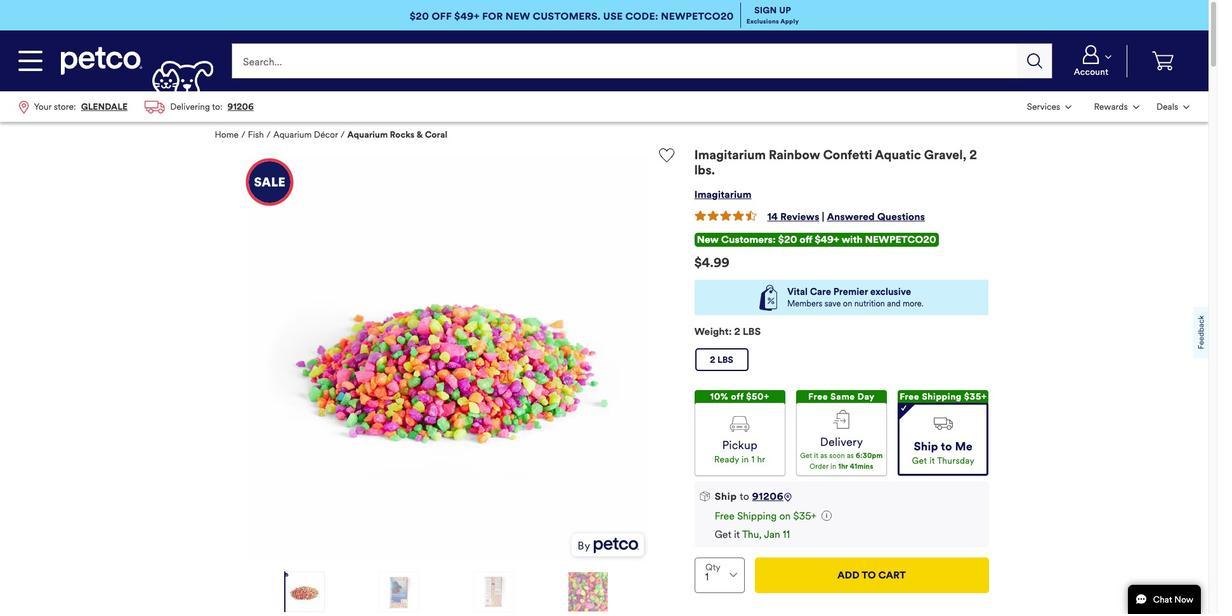 Task type: locate. For each thing, give the bounding box(es) containing it.
1 vertical spatial lbs
[[718, 355, 733, 365]]

free down ship to 91206
[[715, 510, 735, 522]]

/ right fish
[[267, 130, 271, 140]]

0 vertical spatial $49+
[[454, 10, 480, 23]]

0 vertical spatial imagitarium
[[695, 147, 766, 163]]

care
[[810, 286, 831, 297]]

0 horizontal spatial 2
[[710, 355, 716, 365]]

aquarium
[[273, 130, 312, 140], [347, 130, 388, 140]]

premier
[[834, 286, 868, 297]]

1 horizontal spatial in
[[831, 463, 836, 471]]

free shipping on $35+ image
[[822, 511, 832, 521]]

2 right :
[[734, 326, 741, 338]]

2 horizontal spatial /
[[341, 130, 345, 140]]

in left 1
[[742, 454, 749, 465]]

questions
[[877, 211, 925, 223]]

0 horizontal spatial $49+
[[454, 10, 480, 23]]

ship down ready
[[715, 490, 737, 502]]

1 horizontal spatial off
[[731, 392, 744, 402]]

get left 'thursday'
[[912, 456, 927, 466]]

1 horizontal spatial $49+
[[815, 234, 840, 246]]

2 horizontal spatial 2
[[970, 147, 977, 163]]

aquarium rocks & coral
[[347, 130, 448, 140]]

newpetco20 right code:
[[661, 10, 734, 23]]

1 horizontal spatial aquarium
[[347, 130, 388, 140]]

add
[[838, 569, 860, 581]]

1 vertical spatial 2
[[734, 326, 741, 338]]

free same day $35+
[[808, 392, 875, 416]]

1 vertical spatial off
[[800, 234, 813, 246]]

aquarium décor link
[[273, 130, 338, 140]]

1 vertical spatial to
[[740, 490, 750, 502]]

add to cart
[[838, 569, 906, 581]]

lbs down weight : 2 lbs
[[718, 355, 733, 365]]

ready
[[714, 454, 739, 465]]

1hr
[[838, 463, 848, 471]]

1 horizontal spatial carat down icon 13 button
[[1082, 93, 1147, 121]]

imagitarium link
[[695, 189, 752, 201]]

in inside delivery get it as soon as 6:30pm order in 1hr 41mins
[[831, 463, 836, 471]]

1 horizontal spatial shipping
[[922, 392, 962, 402]]

get up order
[[800, 452, 812, 460]]

in inside pickup ready in 1 hr
[[742, 454, 749, 465]]

shipping up get it thu, jan 11
[[737, 510, 777, 522]]

0 vertical spatial on
[[843, 299, 852, 309]]

free shipping on $35+
[[715, 510, 817, 522]]

shipping up delivery-method-ship to me-get it thursday radio
[[922, 392, 962, 402]]

icon check success 4 image
[[901, 405, 907, 411]]

shipping for on
[[737, 510, 777, 522]]

to left 91206
[[740, 490, 750, 502]]

1 vertical spatial $49+
[[815, 234, 840, 246]]

0 horizontal spatial /
[[241, 130, 245, 140]]

0 vertical spatial ship
[[914, 440, 938, 454]]

1 horizontal spatial on
[[843, 299, 852, 309]]

customers:
[[721, 234, 776, 246]]

2 inside variation-2 lbs radio
[[710, 355, 716, 365]]

thu,
[[742, 528, 762, 541]]

as up order
[[821, 452, 828, 460]]

2 lbs
[[710, 355, 733, 365]]

ship
[[914, 440, 938, 454], [715, 490, 737, 502]]

0 horizontal spatial in
[[742, 454, 749, 465]]

with
[[842, 234, 863, 246]]

shipping
[[922, 392, 962, 402], [737, 510, 777, 522]]

1 horizontal spatial list
[[1019, 91, 1199, 122]]

free for free shipping $35+
[[900, 392, 920, 402]]

2 down weight
[[710, 355, 716, 365]]

0 horizontal spatial list
[[10, 91, 262, 122]]

1 horizontal spatial free
[[808, 392, 828, 402]]

imagitarium for "imagitarium" link
[[695, 189, 752, 201]]

1 vertical spatial imagitarium
[[695, 189, 752, 201]]

2 horizontal spatial $35+
[[964, 392, 987, 402]]

to inside the ship to me get it thursday
[[941, 440, 952, 454]]

aquarium left rocks
[[347, 130, 388, 140]]

0 horizontal spatial ship
[[715, 490, 737, 502]]

on up 11
[[779, 510, 791, 522]]

/ right décor
[[341, 130, 345, 140]]

list
[[10, 91, 262, 122], [1019, 91, 1199, 122]]

&
[[417, 130, 423, 140]]

1 horizontal spatial get
[[800, 452, 812, 460]]

delivery
[[820, 435, 863, 449]]

2 horizontal spatial get
[[912, 456, 927, 466]]

1 horizontal spatial newpetco20
[[865, 234, 936, 246]]

1 horizontal spatial /
[[267, 130, 271, 140]]

1 vertical spatial $35+
[[830, 405, 853, 416]]

1 vertical spatial ship
[[715, 490, 737, 502]]

get
[[800, 452, 812, 460], [912, 456, 927, 466], [715, 528, 732, 541]]

lbs right :
[[743, 326, 761, 338]]

free shipping $35+
[[900, 392, 987, 402]]

as
[[821, 452, 828, 460], [847, 452, 854, 460]]

free left same
[[808, 392, 828, 402]]

carat down icon 13 image for 3rd carat down icon 13 popup button from the right
[[1066, 105, 1072, 109]]

rocks
[[390, 130, 415, 140]]

1 vertical spatial shipping
[[737, 510, 777, 522]]

ship up 'thursday'
[[914, 440, 938, 454]]

in
[[742, 454, 749, 465], [831, 463, 836, 471]]

$35+ up the me
[[964, 392, 987, 402]]

carat down icon 13 image
[[1105, 55, 1112, 59], [1066, 105, 1072, 109], [1133, 105, 1140, 109], [1184, 105, 1190, 109]]

3 / from the left
[[341, 130, 345, 140]]

to
[[941, 440, 952, 454], [740, 490, 750, 502]]

imagitarium rainbow confetti aquatic gravel, 2 lbs. - thumbnail-2 image
[[379, 572, 419, 612]]

newpetco20
[[661, 10, 734, 23], [865, 234, 936, 246]]

0 horizontal spatial as
[[821, 452, 828, 460]]

0 vertical spatial 2
[[970, 147, 977, 163]]

$50+
[[746, 392, 770, 402]]

0 horizontal spatial $35+
[[793, 510, 817, 522]]

$35+ inside free same day $35+
[[830, 405, 853, 416]]

newpetco20 down questions
[[865, 234, 936, 246]]

icon info 2 button
[[822, 510, 832, 522]]

vital
[[787, 286, 808, 297]]

as up the 1hr
[[847, 452, 854, 460]]

option group
[[695, 390, 989, 476]]

exclusions
[[747, 17, 779, 26]]

11
[[783, 528, 790, 541]]

$35+ left icon info 2 button
[[793, 510, 817, 522]]

$35+ for free same day $35+
[[830, 405, 853, 416]]

1 / from the left
[[241, 130, 245, 140]]

ship inside the ship to me get it thursday
[[914, 440, 938, 454]]

aquatic
[[875, 147, 921, 163]]

2 vertical spatial off
[[731, 392, 744, 402]]

1 vertical spatial on
[[779, 510, 791, 522]]

imagitarium up "imagitarium" link
[[695, 147, 766, 163]]

0 horizontal spatial aquarium
[[273, 130, 312, 140]]

$49+
[[454, 10, 480, 23], [815, 234, 840, 246]]

1 horizontal spatial $35+
[[830, 405, 853, 416]]

carat down icon 13 image for 3rd carat down icon 13 popup button
[[1184, 105, 1190, 109]]

0 vertical spatial off
[[432, 10, 452, 23]]

0 vertical spatial newpetco20
[[661, 10, 734, 23]]

free inside free same day $35+
[[808, 392, 828, 402]]

aquarium left décor
[[273, 130, 312, 140]]

imagitarium inside imagitarium rainbow confetti aquatic gravel, 2 lbs.
[[695, 147, 766, 163]]

1 horizontal spatial to
[[941, 440, 952, 454]]

0 horizontal spatial on
[[779, 510, 791, 522]]

off for $50+
[[731, 392, 744, 402]]

off left for
[[432, 10, 452, 23]]

variation-2 LBS radio
[[695, 349, 748, 371]]

1 imagitarium from the top
[[695, 147, 766, 163]]

3 carat down icon 13 button from the left
[[1149, 93, 1197, 121]]

home
[[215, 130, 239, 140]]

2 horizontal spatial carat down icon 13 button
[[1149, 93, 1197, 121]]

14
[[767, 211, 778, 223]]

imagitarium rainbow confetti aquatic gravel, 2 lbs. - thumbnail-4 image
[[569, 572, 608, 612]]

exclusive
[[870, 286, 911, 297]]

icon delivery pin image
[[784, 493, 793, 502]]

it inside the ship to me get it thursday
[[930, 456, 935, 466]]

free up 'icon check success 4'
[[900, 392, 920, 402]]

0 horizontal spatial lbs
[[718, 355, 733, 365]]

14 reviews | answered questions
[[767, 211, 925, 223]]

use
[[603, 10, 623, 23]]

imagitarium down lbs.
[[695, 189, 752, 201]]

it up order
[[814, 452, 819, 460]]

2 inside imagitarium rainbow confetti aquatic gravel, 2 lbs.
[[970, 147, 977, 163]]

0 vertical spatial to
[[941, 440, 952, 454]]

$35+ for free shipping on $35+
[[793, 510, 817, 522]]

0 horizontal spatial off
[[432, 10, 452, 23]]

0 horizontal spatial free
[[715, 510, 735, 522]]

carat down icon 13 image inside dropdown button
[[1105, 55, 1112, 59]]

0 horizontal spatial $20
[[410, 10, 429, 23]]

2 vertical spatial $35+
[[793, 510, 817, 522]]

2 imagitarium from the top
[[695, 189, 752, 201]]

free
[[808, 392, 828, 402], [900, 392, 920, 402], [715, 510, 735, 522]]

in left the 1hr
[[831, 463, 836, 471]]

on down premier
[[843, 299, 852, 309]]

0 horizontal spatial shipping
[[737, 510, 777, 522]]

2 vertical spatial 2
[[710, 355, 716, 365]]

1 horizontal spatial as
[[847, 452, 854, 460]]

1 horizontal spatial ship
[[914, 440, 938, 454]]

ship for 91206
[[715, 490, 737, 502]]

code:
[[626, 10, 659, 23]]

carat down icon 13 button
[[1020, 93, 1079, 121], [1082, 93, 1147, 121], [1149, 93, 1197, 121]]

1 carat down icon 13 button from the left
[[1020, 93, 1079, 121]]

it left 'thursday'
[[930, 456, 935, 466]]

10% off $50+
[[710, 392, 770, 402]]

weight : 2 lbs
[[695, 326, 761, 338]]

get inside the ship to me get it thursday
[[912, 456, 927, 466]]

delivery-method-Ship to Me-Get it Thursday radio
[[898, 403, 989, 476]]

free for free same day $35+
[[808, 392, 828, 402]]

2 horizontal spatial free
[[900, 392, 920, 402]]

/ left fish
[[241, 130, 245, 140]]

0 horizontal spatial to
[[740, 490, 750, 502]]

get inside delivery get it as soon as 6:30pm order in 1hr 41mins
[[800, 452, 812, 460]]

1 horizontal spatial it
[[814, 452, 819, 460]]

members
[[787, 299, 823, 309]]

off right 10%
[[731, 392, 744, 402]]

$49+ left for
[[454, 10, 480, 23]]

$49+ down |
[[815, 234, 840, 246]]

to up 'thursday'
[[941, 440, 952, 454]]

delivery get it as soon as 6:30pm order in 1hr 41mins
[[800, 435, 883, 471]]

2 right 'gravel,'
[[970, 147, 977, 163]]

1 vertical spatial newpetco20
[[865, 234, 936, 246]]

1 horizontal spatial $20
[[778, 234, 797, 246]]

2
[[970, 147, 977, 163], [734, 326, 741, 338], [710, 355, 716, 365]]

sign up link
[[755, 5, 791, 16]]

2 horizontal spatial it
[[930, 456, 935, 466]]

option group containing delivery
[[695, 390, 989, 476]]

get left thu,
[[715, 528, 732, 541]]

$20
[[410, 10, 429, 23], [778, 234, 797, 246]]

it left thu,
[[734, 528, 740, 541]]

to
[[862, 569, 876, 581]]

2 / from the left
[[267, 130, 271, 140]]

aquarium rocks & coral link
[[347, 130, 448, 140]]

delivery-method-Delivery-[object Object] radio
[[796, 403, 887, 476]]

0 vertical spatial $35+
[[964, 392, 987, 402]]

$35+
[[964, 392, 987, 402], [830, 405, 853, 416], [793, 510, 817, 522]]

$20 off $49+ for new customers. use code: newpetco20
[[410, 10, 734, 23]]

/
[[241, 130, 245, 140], [267, 130, 271, 140], [341, 130, 345, 140]]

add to cart button
[[755, 558, 989, 593]]

0 vertical spatial lbs
[[743, 326, 761, 338]]

off down reviews
[[800, 234, 813, 246]]

on
[[843, 299, 852, 309], [779, 510, 791, 522]]

0 vertical spatial shipping
[[922, 392, 962, 402]]

shipping inside option group
[[922, 392, 962, 402]]

$35+ down same
[[830, 405, 853, 416]]

off
[[432, 10, 452, 23], [800, 234, 813, 246], [731, 392, 744, 402]]

0 horizontal spatial carat down icon 13 button
[[1020, 93, 1079, 121]]



Task type: vqa. For each thing, say whether or not it's contained in the screenshot.
it inside Delivery Get It As Soon As 6:30Pm Order In 1Hr 41Mins
yes



Task type: describe. For each thing, give the bounding box(es) containing it.
carat down icon 13 button
[[1061, 45, 1122, 77]]

0 vertical spatial $20
[[410, 10, 429, 23]]

2 horizontal spatial off
[[800, 234, 813, 246]]

91206
[[752, 490, 784, 502]]

order
[[810, 463, 829, 471]]

0 horizontal spatial newpetco20
[[661, 10, 734, 23]]

imagitarium rainbow confetti aquatic gravel, 2 lbs.
[[695, 147, 977, 178]]

carat down icon 13 image for second carat down icon 13 popup button from the right
[[1133, 105, 1140, 109]]

ship for me
[[914, 440, 938, 454]]

2 carat down icon 13 button from the left
[[1082, 93, 1147, 121]]

it inside delivery get it as soon as 6:30pm order in 1hr 41mins
[[814, 452, 819, 460]]

$4.99
[[695, 255, 730, 271]]

|
[[822, 211, 825, 223]]

day
[[858, 392, 875, 402]]

coral
[[425, 130, 448, 140]]

lbs inside radio
[[718, 355, 733, 365]]

off for $49+
[[432, 10, 452, 23]]

1 as from the left
[[821, 452, 828, 460]]

vital care premier exclusive members save on nutrition and more.
[[787, 286, 924, 309]]

imagitarium rainbow confetti aquatic gravel, 2 lbs. - carousel image #1 image
[[245, 158, 649, 562]]

answered questions link
[[827, 211, 925, 223]]

new customers: $20 off $49+ with newpetco20
[[697, 234, 936, 246]]

sign up exclusions apply
[[747, 5, 799, 26]]

nutrition
[[855, 299, 885, 309]]

0 horizontal spatial it
[[734, 528, 740, 541]]

shipping for $35+
[[922, 392, 962, 402]]

2 as from the left
[[847, 452, 854, 460]]

imagitarium rainbow confetti aquatic gravel, 2 lbs. - thumbnail-3 image
[[474, 572, 513, 612]]

Search search field
[[232, 43, 1017, 79]]

get it thu, jan 11
[[715, 528, 790, 541]]

décor
[[314, 130, 338, 140]]

1
[[752, 454, 755, 465]]

imagitarium rainbow confetti aquatic gravel, 2 lbs. - thumbnail-1 image
[[285, 572, 324, 612]]

same
[[831, 392, 855, 402]]

to for 91206
[[740, 490, 750, 502]]

search image
[[1027, 53, 1042, 69]]

91206 button
[[752, 490, 784, 502]]

41mins
[[850, 463, 874, 471]]

pickup
[[722, 438, 758, 452]]

weight
[[695, 326, 729, 338]]

apply
[[781, 17, 799, 26]]

pickup ready in 1 hr
[[714, 438, 766, 465]]

0 horizontal spatial get
[[715, 528, 732, 541]]

more.
[[903, 299, 924, 309]]

1 horizontal spatial lbs
[[743, 326, 761, 338]]

6:30pm
[[856, 452, 883, 460]]

save
[[825, 299, 841, 309]]

on inside vital care premier exclusive members save on nutrition and more.
[[843, 299, 852, 309]]

home / fish / aquarium décor /
[[215, 130, 345, 140]]

customers.
[[533, 10, 601, 23]]

sign
[[755, 5, 777, 16]]

1 list from the left
[[10, 91, 262, 122]]

soon
[[830, 452, 845, 460]]

home link
[[215, 130, 239, 140]]

2 aquarium from the left
[[347, 130, 388, 140]]

2 list from the left
[[1019, 91, 1199, 122]]

delivery-method-Pickup-Ready in 1 hr radio
[[695, 403, 785, 476]]

1 horizontal spatial 2
[[734, 326, 741, 338]]

for
[[482, 10, 503, 23]]

ship to 91206
[[715, 490, 784, 502]]

icon carat down image
[[729, 573, 737, 578]]

me
[[955, 440, 973, 454]]

1 aquarium from the left
[[273, 130, 312, 140]]

gravel,
[[924, 147, 967, 163]]

fish link
[[248, 130, 264, 140]]

rainbow
[[769, 147, 820, 163]]

1 vertical spatial $20
[[778, 234, 797, 246]]

cart
[[879, 569, 906, 581]]

:
[[729, 326, 732, 338]]

fish
[[248, 130, 264, 140]]

ship to me get it thursday
[[912, 440, 975, 466]]

thursday
[[937, 456, 975, 466]]

to for me
[[941, 440, 952, 454]]

free for free shipping on $35+
[[715, 510, 735, 522]]

lbs.
[[695, 163, 715, 178]]

reviews
[[781, 211, 819, 223]]

new
[[506, 10, 530, 23]]

jan
[[764, 528, 780, 541]]

icon pickup store image
[[730, 416, 750, 432]]

10%
[[710, 392, 729, 402]]

up
[[779, 5, 791, 16]]

imagitarium for imagitarium rainbow confetti aquatic gravel, 2 lbs.
[[695, 147, 766, 163]]

confetti
[[823, 147, 872, 163]]

and
[[887, 299, 901, 309]]

new
[[697, 234, 719, 246]]

answered
[[827, 211, 875, 223]]

hr
[[757, 454, 766, 465]]



